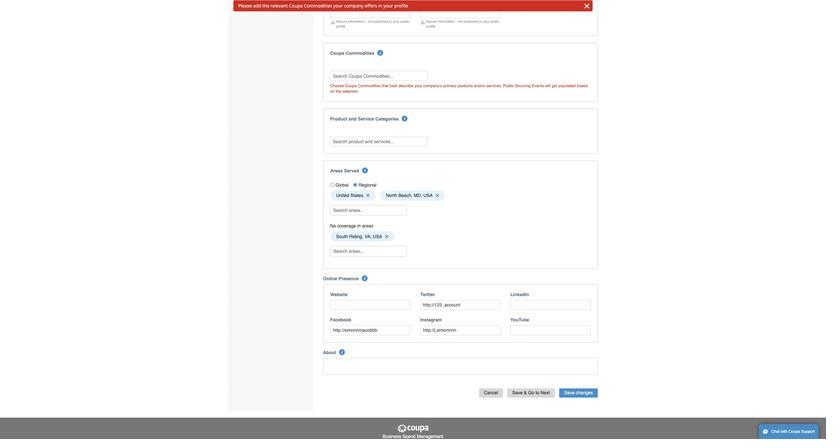 Task type: vqa. For each thing, say whether or not it's contained in the screenshot.
North Beach, MD, USA
yes



Task type: describe. For each thing, give the bounding box(es) containing it.
beach,
[[398, 193, 413, 198]]

DUNS text field
[[420, 8, 501, 18]]

1 vertical spatial commodities
[[346, 51, 374, 56]]

- for duns
[[456, 20, 457, 24]]

please
[[238, 3, 252, 9]]

save & go to next
[[512, 390, 550, 396]]

va,
[[365, 234, 372, 239]]

twitter
[[420, 292, 435, 297]]

company
[[344, 3, 364, 9]]

no coverage in areas
[[330, 223, 373, 229]]

- for tax id
[[366, 20, 367, 24]]

choose
[[330, 84, 344, 88]]

chat
[[771, 430, 780, 434]]

0 horizontal spatial the
[[262, 3, 269, 9]]

please add the relevant coupa commodities your company offers in your profile
[[238, 3, 408, 9]]

usa for north beach, md, usa
[[423, 193, 433, 198]]

additional information image for product and service categories
[[402, 116, 408, 122]]

your left company
[[333, 3, 343, 9]]

states
[[351, 193, 363, 198]]

not for tax id
[[368, 20, 373, 24]]

public for duns
[[490, 20, 499, 24]]

information for tax id
[[348, 20, 365, 24]]

chat with coupa support button
[[759, 424, 819, 439]]

not for duns
[[458, 20, 463, 24]]

&
[[524, 390, 527, 396]]

1 vertical spatial in
[[357, 223, 361, 229]]

selected areas list box for search areas... text field
[[328, 189, 593, 202]]

YouTube text field
[[510, 326, 591, 335]]

company's
[[423, 84, 442, 88]]

united
[[336, 193, 349, 198]]

sourcing
[[515, 84, 531, 88]]

coupa supplier portal image
[[397, 424, 429, 434]]

tax id
[[330, 0, 344, 5]]

the inside choose coupa commodities that best describe your company's primary products and/or services. public sourcing events will get populated based on the selection.
[[336, 89, 341, 94]]

save for save & go to next
[[512, 390, 523, 396]]

events
[[532, 84, 544, 88]]

choose coupa commodities that best describe your company's primary products and/or services. public sourcing events will get populated based on the selection.
[[330, 84, 588, 94]]

1 horizontal spatial profile
[[394, 3, 408, 9]]

selected areas list box for search areas... text box
[[328, 230, 593, 243]]

additional information image for online presence
[[362, 275, 368, 281]]

relevant
[[271, 3, 288, 9]]

0 vertical spatial in
[[378, 3, 382, 9]]

cancel link
[[479, 389, 503, 398]]

that
[[382, 84, 389, 88]]

populated
[[558, 84, 576, 88]]

product
[[330, 116, 347, 122]]

coupa inside button
[[789, 430, 800, 434]]

md,
[[414, 193, 422, 198]]

based
[[577, 84, 588, 88]]

get
[[552, 84, 557, 88]]

linkedin
[[510, 292, 529, 297]]

served
[[344, 168, 359, 174]]

to for tax id
[[389, 20, 392, 24]]

changes
[[576, 390, 593, 396]]

north
[[386, 193, 397, 198]]

united states option
[[330, 191, 376, 201]]

additional information image for about
[[339, 349, 345, 355]]

will
[[545, 84, 551, 88]]

tax
[[330, 0, 338, 5]]

services.
[[486, 84, 502, 88]]

secure for tax id
[[336, 20, 347, 24]]

primary
[[443, 84, 457, 88]]

go
[[528, 390, 534, 396]]



Task type: locate. For each thing, give the bounding box(es) containing it.
None radio
[[330, 183, 334, 187], [353, 183, 357, 187], [330, 183, 334, 187], [353, 183, 357, 187]]

1 horizontal spatial not
[[458, 20, 463, 24]]

0 vertical spatial commodities
[[304, 3, 332, 9]]

1 horizontal spatial information
[[438, 20, 455, 24]]

Search areas... text field
[[331, 246, 406, 256]]

cancel
[[484, 390, 498, 396]]

2 selected areas list box from the top
[[328, 230, 593, 243]]

not down tax id text box in the left top of the page
[[368, 20, 373, 24]]

the right the add
[[262, 3, 269, 9]]

1 vertical spatial additional information image
[[402, 116, 408, 122]]

save
[[512, 390, 523, 396], [564, 390, 575, 396]]

1 horizontal spatial to
[[479, 20, 482, 24]]

and/or
[[474, 84, 485, 88]]

in left the 'areas'
[[357, 223, 361, 229]]

your right describe
[[415, 84, 422, 88]]

to down tax id text box in the left top of the page
[[389, 20, 392, 24]]

information
[[348, 20, 365, 24], [438, 20, 455, 24]]

profile for duns
[[426, 24, 435, 28]]

with
[[781, 430, 788, 434]]

1 horizontal spatial in
[[378, 3, 382, 9]]

to for duns
[[479, 20, 482, 24]]

to right go
[[536, 390, 539, 396]]

in right offers
[[378, 3, 382, 9]]

public for tax id
[[400, 20, 409, 24]]

0 horizontal spatial not
[[368, 20, 373, 24]]

Facebook text field
[[330, 326, 411, 335]]

About text field
[[323, 358, 598, 375]]

facebook
[[330, 317, 351, 323]]

your down tax id text box in the left top of the page
[[393, 20, 399, 24]]

additional information image for areas served
[[362, 168, 368, 174]]

2 horizontal spatial additional information image
[[402, 116, 408, 122]]

1 horizontal spatial secure
[[426, 20, 437, 24]]

0 horizontal spatial information
[[348, 20, 365, 24]]

secure information - not published to your public profile for duns
[[426, 20, 499, 28]]

to inside button
[[536, 390, 539, 396]]

2 public from the left
[[490, 20, 499, 24]]

categories
[[375, 116, 399, 122]]

Website text field
[[330, 300, 411, 310]]

save changes button
[[559, 389, 598, 398]]

0 horizontal spatial published
[[374, 20, 388, 24]]

commodities inside choose coupa commodities that best describe your company's primary products and/or services. public sourcing events will get populated based on the selection.
[[358, 84, 381, 88]]

presence
[[338, 276, 359, 281]]

2 vertical spatial additional information image
[[339, 349, 345, 355]]

1 horizontal spatial additional information image
[[377, 50, 383, 56]]

south
[[336, 234, 348, 239]]

additional information image right categories on the left
[[402, 116, 408, 122]]

Search areas... text field
[[331, 205, 406, 215]]

Search Coupa Commodities... field
[[330, 71, 428, 81]]

youtube
[[510, 317, 529, 323]]

0 vertical spatial usa
[[423, 193, 433, 198]]

save for save changes
[[564, 390, 575, 396]]

commodities up search coupa commodities... field on the top of page
[[346, 51, 374, 56]]

areas
[[330, 168, 343, 174]]

the down choose
[[336, 89, 341, 94]]

Search product and services... field
[[330, 137, 428, 147]]

online
[[323, 276, 337, 281]]

secure for duns
[[426, 20, 437, 24]]

Twitter text field
[[420, 300, 501, 310]]

0 vertical spatial additional information image
[[362, 168, 368, 174]]

profile
[[394, 3, 408, 9], [336, 24, 345, 28], [426, 24, 435, 28]]

1 information from the left
[[348, 20, 365, 24]]

secure down duns
[[426, 20, 437, 24]]

0 horizontal spatial public
[[400, 20, 409, 24]]

1 published from the left
[[374, 20, 388, 24]]

1 horizontal spatial public
[[490, 20, 499, 24]]

offers
[[365, 3, 377, 9]]

secure down id
[[336, 20, 347, 24]]

not
[[368, 20, 373, 24], [458, 20, 463, 24]]

information for duns
[[438, 20, 455, 24]]

usa right md,
[[423, 193, 433, 198]]

2 save from the left
[[564, 390, 575, 396]]

2 horizontal spatial profile
[[426, 24, 435, 28]]

your down duns text field
[[483, 20, 490, 24]]

2 information from the left
[[438, 20, 455, 24]]

your
[[333, 3, 343, 9], [383, 3, 393, 9], [393, 20, 399, 24], [483, 20, 490, 24], [415, 84, 422, 88]]

in
[[378, 3, 382, 9], [357, 223, 361, 229]]

1 horizontal spatial published
[[464, 20, 478, 24]]

0 vertical spatial selected areas list box
[[328, 189, 593, 202]]

0 horizontal spatial usa
[[373, 234, 382, 239]]

duns
[[420, 0, 433, 5]]

regional
[[359, 183, 377, 188]]

Instagram text field
[[420, 326, 501, 335]]

Tax ID text field
[[330, 8, 411, 18]]

2 horizontal spatial to
[[536, 390, 539, 396]]

1 vertical spatial selected areas list box
[[328, 230, 593, 243]]

save changes
[[564, 390, 593, 396]]

2 - from the left
[[456, 20, 457, 24]]

usa for south riding, va, usa
[[373, 234, 382, 239]]

your inside choose coupa commodities that best describe your company's primary products and/or services. public sourcing events will get populated based on the selection.
[[415, 84, 422, 88]]

1 vertical spatial usa
[[373, 234, 382, 239]]

1 public from the left
[[400, 20, 409, 24]]

0 horizontal spatial save
[[512, 390, 523, 396]]

published for tax id
[[374, 20, 388, 24]]

coverage
[[337, 223, 356, 229]]

2 vertical spatial commodities
[[358, 84, 381, 88]]

on
[[330, 89, 335, 94]]

1 - from the left
[[366, 20, 367, 24]]

areas
[[362, 223, 373, 229]]

information down duns text field
[[438, 20, 455, 24]]

0 horizontal spatial secure information - not published to your public profile
[[336, 20, 409, 28]]

profile down duns
[[426, 24, 435, 28]]

additional information image
[[362, 168, 368, 174], [362, 275, 368, 281]]

2 secure information - not published to your public profile from the left
[[426, 20, 499, 28]]

describe
[[398, 84, 413, 88]]

id
[[339, 0, 344, 5]]

profile left duns
[[394, 3, 408, 9]]

service
[[358, 116, 374, 122]]

commodities
[[304, 3, 332, 9], [346, 51, 374, 56], [358, 84, 381, 88]]

chat with coupa support
[[771, 430, 815, 434]]

best
[[390, 84, 397, 88]]

1 horizontal spatial -
[[456, 20, 457, 24]]

the
[[262, 3, 269, 9], [336, 89, 341, 94]]

save & go to next button
[[508, 389, 555, 398]]

1 selected areas list box from the top
[[328, 189, 593, 202]]

website
[[330, 292, 348, 297]]

information down company
[[348, 20, 365, 24]]

1 vertical spatial the
[[336, 89, 341, 94]]

selected areas list box
[[328, 189, 593, 202], [328, 230, 593, 243]]

usa
[[423, 193, 433, 198], [373, 234, 382, 239]]

coupa
[[289, 3, 303, 9], [330, 51, 344, 56], [345, 84, 357, 88], [789, 430, 800, 434]]

0 horizontal spatial in
[[357, 223, 361, 229]]

- down duns text field
[[456, 20, 457, 24]]

additional information image up search coupa commodities... field on the top of page
[[377, 50, 383, 56]]

south riding, va, usa
[[336, 234, 382, 239]]

support
[[801, 430, 815, 434]]

product and service categories
[[330, 116, 399, 122]]

profile for tax id
[[336, 24, 345, 28]]

coupa inside choose coupa commodities that best describe your company's primary products and/or services. public sourcing events will get populated based on the selection.
[[345, 84, 357, 88]]

global
[[336, 183, 349, 188]]

secure information - not published to your public profile down tax id text box in the left top of the page
[[336, 20, 409, 28]]

additional information image right presence
[[362, 275, 368, 281]]

additional information image
[[377, 50, 383, 56], [402, 116, 408, 122], [339, 349, 345, 355]]

published for duns
[[464, 20, 478, 24]]

0 horizontal spatial profile
[[336, 24, 345, 28]]

selection.
[[342, 89, 359, 94]]

0 horizontal spatial to
[[389, 20, 392, 24]]

2 not from the left
[[458, 20, 463, 24]]

2 secure from the left
[[426, 20, 437, 24]]

0 horizontal spatial -
[[366, 20, 367, 24]]

add
[[253, 3, 261, 9]]

0 horizontal spatial secure
[[336, 20, 347, 24]]

next
[[541, 390, 550, 396]]

commodities left id
[[304, 3, 332, 9]]

1 secure information - not published to your public profile from the left
[[336, 20, 409, 28]]

1 not from the left
[[368, 20, 373, 24]]

2 published from the left
[[464, 20, 478, 24]]

south riding, va, usa option
[[330, 232, 394, 242]]

commodities down search coupa commodities... field on the top of page
[[358, 84, 381, 88]]

selected areas list box containing south riding, va, usa
[[328, 230, 593, 243]]

your right offers
[[383, 3, 393, 9]]

1 save from the left
[[512, 390, 523, 396]]

1 horizontal spatial the
[[336, 89, 341, 94]]

published down tax id text box in the left top of the page
[[374, 20, 388, 24]]

not down duns text field
[[458, 20, 463, 24]]

to down duns text field
[[479, 20, 482, 24]]

united states
[[336, 193, 363, 198]]

selected areas list box containing united states
[[328, 189, 593, 202]]

online presence
[[323, 276, 359, 281]]

- down tax id text box in the left top of the page
[[366, 20, 367, 24]]

additional information image right served
[[362, 168, 368, 174]]

products
[[458, 84, 473, 88]]

secure information - not published to your public profile down duns text field
[[426, 20, 499, 28]]

coupa commodities
[[330, 51, 374, 56]]

riding,
[[349, 234, 363, 239]]

and
[[349, 116, 357, 122]]

secure
[[336, 20, 347, 24], [426, 20, 437, 24]]

areas served
[[330, 168, 359, 174]]

0 vertical spatial the
[[262, 3, 269, 9]]

1 horizontal spatial save
[[564, 390, 575, 396]]

north beach, md, usa option
[[380, 191, 445, 201]]

save left &
[[512, 390, 523, 396]]

public
[[503, 84, 514, 88]]

LinkedIn text field
[[510, 300, 591, 310]]

secure information - not published to your public profile
[[336, 20, 409, 28], [426, 20, 499, 28]]

-
[[366, 20, 367, 24], [456, 20, 457, 24]]

1 secure from the left
[[336, 20, 347, 24]]

additional information image right about
[[339, 349, 345, 355]]

no
[[330, 223, 336, 229]]

1 horizontal spatial usa
[[423, 193, 433, 198]]

instagram
[[420, 317, 442, 323]]

profile down id
[[336, 24, 345, 28]]

north beach, md, usa
[[386, 193, 433, 198]]

1 vertical spatial additional information image
[[362, 275, 368, 281]]

0 vertical spatial additional information image
[[377, 50, 383, 56]]

save left the changes
[[564, 390, 575, 396]]

published down duns text field
[[464, 20, 478, 24]]

secure information - not published to your public profile for tax id
[[336, 20, 409, 28]]

1 horizontal spatial secure information - not published to your public profile
[[426, 20, 499, 28]]

published
[[374, 20, 388, 24], [464, 20, 478, 24]]

0 horizontal spatial additional information image
[[339, 349, 345, 355]]

to
[[389, 20, 392, 24], [479, 20, 482, 24], [536, 390, 539, 396]]

about
[[323, 350, 336, 355]]

public
[[400, 20, 409, 24], [490, 20, 499, 24]]

additional information image for coupa commodities
[[377, 50, 383, 56]]

usa right va,
[[373, 234, 382, 239]]



